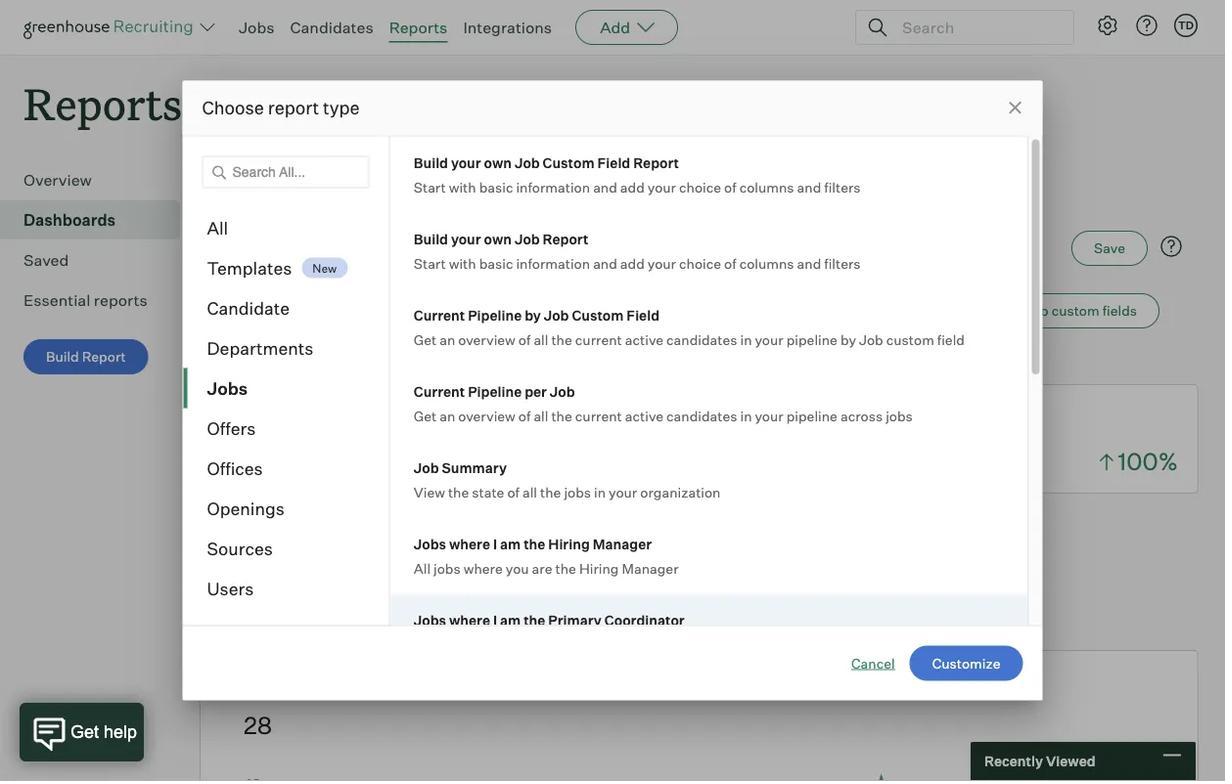 Task type: describe. For each thing, give the bounding box(es) containing it.
28
[[244, 712, 272, 741]]

0 vertical spatial manager
[[592, 535, 651, 552]]

days
[[564, 303, 595, 320]]

where for jobs where i am the primary coordinator
[[449, 612, 490, 629]]

the up are
[[523, 535, 545, 552]]

active inside current pipeline per job get an overview of all the current active candidates in your pipeline across jobs
[[625, 407, 663, 424]]

add inside build your own job report start with basic information and add your choice of columns and filters
[[620, 254, 644, 272]]

sources
[[207, 538, 273, 560]]

number of open openings
[[728, 403, 987, 430]]

your inside current pipeline by job custom field get an overview of all the current active candidates in your pipeline by job custom field
[[755, 331, 783, 348]]

all inside current pipeline by job custom field get an overview of all the current active candidates in your pipeline by job custom field
[[533, 331, 548, 348]]

td
[[1178, 19, 1194, 32]]

1 vertical spatial hiring
[[579, 560, 618, 577]]

basic inside build your own job report start with basic information and add your choice of columns and filters
[[479, 254, 513, 272]]

field
[[937, 331, 964, 348]]

oct
[[261, 354, 285, 371]]

state
[[471, 483, 504, 501]]

i for hiring
[[493, 535, 497, 552]]

0 horizontal spatial 100%
[[607, 580, 667, 609]]

efficiency
[[489, 173, 560, 193]]

start inside the build your own job custom field report start with basic information and add your choice of columns and filters
[[413, 178, 445, 195]]

own for information
[[483, 230, 511, 247]]

dashboards link
[[23, 209, 172, 232]]

current inside current pipeline per job get an overview of all the current active candidates in your pipeline across jobs
[[575, 407, 622, 424]]

recently viewed
[[984, 754, 1096, 771]]

your inside current pipeline per job get an overview of all the current active candidates in your pipeline across jobs
[[755, 407, 783, 424]]

customize button
[[910, 646, 1023, 682]]

openings
[[207, 498, 285, 520]]

0 vertical spatial by
[[524, 306, 540, 323]]

across
[[840, 407, 882, 424]]

customize
[[932, 655, 1001, 672]]

pipeline health button
[[766, 164, 884, 204]]

and inside offers and hiring button
[[264, 173, 292, 193]]

6
[[220, 446, 235, 475]]

where for jobs where i am the hiring manager all jobs where you are the hiring manager
[[449, 535, 490, 552]]

overview inside current pipeline by job custom field get an overview of all the current active candidates in your pipeline by job custom field
[[458, 331, 515, 348]]

build your own job custom field report start with basic information and add your choice of columns and filters
[[413, 154, 860, 195]]

all offices
[[234, 303, 296, 320]]

candidates inside current pipeline by job custom field get an overview of all the current active candidates in your pipeline by job custom field
[[666, 331, 737, 348]]

of inside the build your own job custom field report start with basic information and add your choice of columns and filters
[[724, 178, 736, 195]]

all offices button
[[211, 294, 318, 329]]

the inside current pipeline by job custom field get an overview of all the current active candidates in your pipeline by job custom field
[[551, 331, 572, 348]]

xychart image
[[244, 772, 1155, 782]]

qualified
[[216, 403, 311, 430]]

field for current
[[626, 306, 659, 323]]

report inside the build your own job custom field report start with basic information and add your choice of columns and filters
[[633, 154, 679, 171]]

18
[[235, 354, 249, 371]]

current for overview
[[413, 383, 465, 400]]

custom inside current pipeline by job custom field get an overview of all the current active candidates in your pipeline by job custom field
[[886, 331, 934, 348]]

cancel link
[[851, 654, 895, 674]]

current pipeline per job get an overview of all the current active candidates in your pipeline across jobs
[[413, 383, 912, 424]]

to
[[414, 354, 427, 371]]

jobs inside job summary view the state of all the jobs in your organization
[[564, 483, 591, 501]]

your down recruiting at the left top of page
[[451, 230, 481, 247]]

sourcing
[[632, 173, 698, 193]]

saved link
[[23, 249, 172, 272]]

job inside button
[[1024, 303, 1049, 320]]

jobs where i am the primary coordinator
[[413, 612, 684, 629]]

in inside current pipeline per job get an overview of all the current active candidates in your pipeline across jobs
[[740, 407, 752, 424]]

recruiting efficiency
[[410, 173, 560, 193]]

qualified link
[[216, 401, 311, 432]]

job custom fields
[[1024, 303, 1137, 320]]

recently
[[984, 754, 1043, 771]]

last
[[512, 303, 540, 320]]

of inside build your own job report start with basic information and add your choice of columns and filters
[[724, 254, 736, 272]]

build report
[[46, 349, 126, 366]]

organization
[[640, 483, 720, 501]]

offices
[[207, 458, 263, 480]]

all for all primary recruiters
[[651, 303, 668, 320]]

i for primary
[[493, 612, 497, 629]]

primary
[[671, 303, 722, 320]]

offices
[[254, 303, 296, 320]]

am for hiring
[[500, 535, 520, 552]]

coordinator
[[604, 612, 684, 629]]

add button
[[576, 10, 678, 45]]

build your own job report start with basic information and add your choice of columns and filters
[[413, 230, 860, 272]]

open
[[838, 403, 889, 430]]

jobs down view
[[382, 536, 425, 563]]

-
[[252, 354, 258, 371]]

hiring
[[295, 173, 338, 193]]

jobs inside current pipeline per job get an overview of all the current active candidates in your pipeline across jobs
[[885, 407, 912, 424]]

jobs inside jobs where i am the hiring manager all jobs where you are the hiring manager
[[433, 560, 460, 577]]

filters inside build your own job report start with basic information and add your choice of columns and filters
[[824, 254, 860, 272]]

candidates
[[290, 18, 373, 37]]

job custom fields button
[[1002, 294, 1160, 329]]

last 90 days
[[512, 303, 595, 320]]

pipeline inside current pipeline by job custom field get an overview of all the current active candidates in your pipeline by job custom field
[[786, 331, 837, 348]]

users
[[207, 578, 254, 600]]

2023
[[309, 354, 343, 371]]

sourcing button
[[627, 164, 703, 204]]

the right are
[[555, 560, 576, 577]]

current pipeline by job custom field get an overview of all the current active candidates in your pipeline by job custom field
[[413, 306, 964, 348]]

jobs link
[[239, 18, 275, 37]]

custom inside button
[[1052, 303, 1100, 320]]

current for get
[[413, 306, 465, 323]]

jul
[[211, 354, 232, 371]]

integrations link
[[463, 18, 552, 37]]

view
[[413, 483, 445, 501]]

Search text field
[[897, 13, 1056, 42]]

get inside current pipeline by job custom field get an overview of all the current active candidates in your pipeline by job custom field
[[413, 331, 436, 348]]

your up primary
[[647, 254, 676, 272]]

report
[[268, 97, 319, 119]]

of inside current pipeline by job custom field get an overview of all the current active candidates in your pipeline by job custom field
[[518, 331, 530, 348]]

custom for and
[[542, 154, 594, 171]]

16,
[[288, 354, 306, 371]]

1 vertical spatial manager
[[621, 560, 678, 577]]

departments
[[372, 303, 455, 320]]

pipeline health inside button
[[771, 173, 879, 193]]

information inside the build your own job custom field report start with basic information and add your choice of columns and filters
[[516, 178, 590, 195]]

in inside current pipeline by job custom field get an overview of all the current active candidates in your pipeline by job custom field
[[740, 331, 752, 348]]

build report button
[[23, 340, 148, 375]]

candidates down compared at top
[[311, 403, 422, 430]]

offers for offers
[[207, 418, 256, 439]]

90
[[543, 303, 561, 320]]

new
[[312, 261, 337, 275]]

your inside job summary view the state of all the jobs in your organization
[[608, 483, 637, 501]]

job summary view the state of all the jobs in your organization
[[413, 459, 720, 501]]

tab list containing offers and hiring
[[211, 164, 1187, 204]]

reports
[[94, 291, 147, 310]]

offers and hiring
[[216, 173, 338, 193]]

cancel
[[851, 655, 895, 672]]

recruiters
[[725, 303, 787, 320]]

with inside build your own job report start with basic information and add your choice of columns and filters
[[448, 254, 476, 272]]

templates
[[207, 257, 292, 279]]

all departments
[[353, 303, 455, 320]]

viewed
[[1046, 754, 1096, 771]]

candidates link
[[311, 401, 422, 432]]

choose
[[202, 97, 264, 119]]



Task type: locate. For each thing, give the bounding box(es) containing it.
1 horizontal spatial pipeline health
[[771, 173, 879, 193]]

an down departments
[[439, 331, 455, 348]]

current inside current pipeline per job get an overview of all the current active candidates in your pipeline across jobs
[[413, 383, 465, 400]]

get
[[413, 331, 436, 348], [413, 407, 436, 424]]

2 am from the top
[[500, 612, 520, 629]]

1 vertical spatial columns
[[739, 254, 794, 272]]

1 pipeline from the top
[[786, 331, 837, 348]]

own inside build your own job report start with basic information and add your choice of columns and filters
[[483, 230, 511, 247]]

0 vertical spatial custom
[[542, 154, 594, 171]]

1 current from the top
[[413, 306, 465, 323]]

columns inside the build your own job custom field report start with basic information and add your choice of columns and filters
[[739, 178, 794, 195]]

1 information from the top
[[516, 178, 590, 195]]

1 am from the top
[[500, 535, 520, 552]]

tab list
[[211, 164, 1187, 204]]

current down days
[[575, 331, 622, 348]]

2 overview from the top
[[458, 407, 515, 424]]

information
[[516, 178, 590, 195], [516, 254, 590, 272]]

pipeline inside current pipeline by job custom field get an overview of all the current active candidates in your pipeline by job custom field
[[467, 306, 521, 323]]

information inside build your own job report start with basic information and add your choice of columns and filters
[[516, 254, 590, 272]]

in
[[740, 331, 752, 348], [740, 407, 752, 424], [594, 483, 605, 501]]

2 vertical spatial build
[[46, 349, 79, 366]]

job inside build your own job report start with basic information and add your choice of columns and filters
[[514, 230, 539, 247]]

number
[[728, 403, 810, 430], [216, 536, 303, 563]]

own
[[483, 154, 511, 171], [483, 230, 511, 247]]

2 own from the top
[[483, 230, 511, 247]]

1 vertical spatial where
[[463, 560, 502, 577]]

of up all primary recruiters
[[724, 254, 736, 272]]

1 vertical spatial get
[[413, 407, 436, 424]]

offers up 6
[[207, 418, 256, 439]]

1 vertical spatial an
[[439, 407, 455, 424]]

your left organization
[[608, 483, 637, 501]]

am up you
[[500, 535, 520, 552]]

1 vertical spatial all
[[533, 407, 548, 424]]

reports
[[389, 18, 448, 37], [23, 74, 182, 132]]

overview down the last
[[458, 331, 515, 348]]

all left departments
[[353, 303, 370, 320]]

the right state
[[540, 483, 561, 501]]

1 horizontal spatial report
[[542, 230, 588, 247]]

offers inside choose report type dialog
[[207, 418, 256, 439]]

2 with from the top
[[448, 254, 476, 272]]

dashboards
[[23, 211, 116, 230]]

job right the last
[[543, 306, 569, 323]]

own for with
[[483, 154, 511, 171]]

1 i from the top
[[493, 535, 497, 552]]

0 vertical spatial in
[[740, 331, 752, 348]]

offers inside button
[[216, 173, 261, 193]]

0 vertical spatial columns
[[739, 178, 794, 195]]

active
[[625, 331, 663, 348], [625, 407, 663, 424]]

your
[[451, 154, 481, 171], [647, 178, 676, 195], [451, 230, 481, 247], [647, 254, 676, 272], [755, 331, 783, 348], [755, 407, 783, 424], [608, 483, 637, 501]]

job right per
[[549, 383, 575, 400]]

1 start from the top
[[413, 178, 445, 195]]

are
[[531, 560, 552, 577]]

0 vertical spatial overview
[[458, 331, 515, 348]]

1 vertical spatial pipeline health
[[211, 234, 361, 263]]

all inside current pipeline per job get an overview of all the current active candidates in your pipeline across jobs
[[533, 407, 548, 424]]

by left 90 on the top of page
[[524, 306, 540, 323]]

0 vertical spatial current
[[413, 306, 465, 323]]

an up summary
[[439, 407, 455, 424]]

1 vertical spatial information
[[516, 254, 590, 272]]

in inside job summary view the state of all the jobs in your organization
[[594, 483, 605, 501]]

the inside current pipeline per job get an overview of all the current active candidates in your pipeline across jobs
[[551, 407, 572, 424]]

active up organization
[[625, 407, 663, 424]]

all primary recruiters
[[651, 303, 787, 320]]

per
[[524, 383, 546, 400]]

configure image
[[1096, 14, 1119, 37]]

report down essential reports link
[[82, 349, 126, 366]]

field left primary
[[626, 306, 659, 323]]

0 vertical spatial where
[[449, 535, 490, 552]]

0 vertical spatial pipeline health
[[771, 173, 879, 193]]

2 get from the top
[[413, 407, 436, 424]]

your left across
[[755, 407, 783, 424]]

1 vertical spatial pipeline
[[786, 407, 837, 424]]

0 vertical spatial get
[[413, 331, 436, 348]]

2 add from the top
[[620, 254, 644, 272]]

am inside jobs where i am the hiring manager all jobs where you are the hiring manager
[[500, 535, 520, 552]]

1 basic from the top
[[479, 178, 513, 195]]

Search All... text field
[[202, 156, 369, 188]]

custom up the efficiency
[[542, 154, 594, 171]]

current inside current pipeline by job custom field get an overview of all the current active candidates in your pipeline by job custom field
[[413, 306, 465, 323]]

health inside button
[[833, 173, 879, 193]]

0 vertical spatial reports
[[389, 18, 448, 37]]

current up to
[[413, 306, 465, 323]]

add
[[600, 18, 630, 37]]

0 horizontal spatial number
[[216, 536, 303, 563]]

td button
[[1170, 10, 1202, 41]]

0 vertical spatial active
[[625, 331, 663, 348]]

of
[[724, 178, 736, 195], [724, 254, 736, 272], [518, 331, 530, 348], [814, 403, 834, 430], [518, 407, 530, 424], [507, 483, 519, 501]]

the up job summary view the state of all the jobs in your organization
[[551, 407, 572, 424]]

faq image
[[1160, 235, 1183, 259]]

1 vertical spatial with
[[448, 254, 476, 272]]

you
[[505, 560, 529, 577]]

build for build your own job report
[[413, 230, 448, 247]]

all inside button
[[234, 303, 251, 320]]

0 vertical spatial field
[[597, 154, 630, 171]]

2 vertical spatial where
[[449, 612, 490, 629]]

i inside jobs where i am the hiring manager all jobs where you are the hiring manager
[[493, 535, 497, 552]]

i down state
[[493, 535, 497, 552]]

jobs right across
[[885, 407, 912, 424]]

0 vertical spatial current
[[575, 331, 622, 348]]

fields
[[1103, 303, 1137, 320]]

job left the fields on the top right
[[1024, 303, 1049, 320]]

current down to
[[413, 383, 465, 400]]

offers
[[216, 173, 261, 193], [207, 418, 256, 439]]

number left across
[[728, 403, 810, 430]]

i left primary
[[493, 612, 497, 629]]

add
[[620, 178, 644, 195], [620, 254, 644, 272]]

job down the efficiency
[[514, 230, 539, 247]]

get down to
[[413, 407, 436, 424]]

1 vertical spatial add
[[620, 254, 644, 272]]

2 start from the top
[[413, 254, 445, 272]]

greenhouse recruiting image
[[23, 16, 200, 39]]

1 vertical spatial custom
[[571, 306, 623, 323]]

all down 90 on the top of page
[[533, 331, 548, 348]]

am
[[500, 535, 520, 552], [500, 612, 520, 629]]

current inside current pipeline by job custom field get an overview of all the current active candidates in your pipeline by job custom field
[[575, 331, 622, 348]]

0 vertical spatial pipeline
[[786, 331, 837, 348]]

choice inside the build your own job custom field report start with basic information and add your choice of columns and filters
[[679, 178, 721, 195]]

all down per
[[533, 407, 548, 424]]

choice
[[679, 178, 721, 195], [679, 254, 721, 272]]

all left offices
[[234, 303, 251, 320]]

1 overview from the top
[[458, 331, 515, 348]]

pipeline inside current pipeline per job get an overview of all the current active candidates in your pipeline across jobs
[[467, 383, 521, 400]]

columns inside build your own job report start with basic information and add your choice of columns and filters
[[739, 254, 794, 272]]

0 vertical spatial hiring
[[548, 535, 589, 552]]

add up current pipeline by job custom field get an overview of all the current active candidates in your pipeline by job custom field
[[620, 254, 644, 272]]

custom inside current pipeline by job custom field get an overview of all the current active candidates in your pipeline by job custom field
[[571, 306, 623, 323]]

candidates link
[[290, 18, 373, 37]]

manager
[[592, 535, 651, 552], [621, 560, 678, 577]]

get up to
[[413, 331, 436, 348]]

of inside job summary view the state of all the jobs in your organization
[[507, 483, 519, 501]]

overview
[[23, 170, 92, 190]]

am down you
[[500, 612, 520, 629]]

2 columns from the top
[[739, 254, 794, 272]]

of inside current pipeline per job get an overview of all the current active candidates in your pipeline across jobs
[[518, 407, 530, 424]]

0 horizontal spatial custom
[[886, 331, 934, 348]]

0 vertical spatial am
[[500, 535, 520, 552]]

0 vertical spatial 100%
[[1118, 447, 1178, 477]]

candidates up organization
[[666, 407, 737, 424]]

1 vertical spatial reports
[[23, 74, 182, 132]]

1 horizontal spatial health
[[833, 173, 879, 193]]

custom
[[542, 154, 594, 171], [571, 306, 623, 323]]

0 vertical spatial add
[[620, 178, 644, 195]]

td button
[[1174, 14, 1198, 37]]

all for all departments
[[353, 303, 370, 320]]

candidates inside current pipeline per job get an overview of all the current active candidates in your pipeline across jobs
[[666, 407, 737, 424]]

0 horizontal spatial report
[[82, 349, 126, 366]]

1 current from the top
[[575, 331, 622, 348]]

integrations
[[463, 18, 552, 37]]

essential
[[23, 291, 90, 310]]

reports right candidates
[[389, 18, 448, 37]]

jul 18 - oct 16, 2023 compared to
[[211, 354, 430, 371]]

basic
[[479, 178, 513, 195], [479, 254, 513, 272]]

an inside current pipeline by job custom field get an overview of all the current active candidates in your pipeline by job custom field
[[439, 331, 455, 348]]

summary
[[441, 459, 506, 476]]

report up the sourcing
[[633, 154, 679, 171]]

build inside button
[[46, 349, 79, 366]]

by up across
[[840, 331, 856, 348]]

pipeline left across
[[786, 407, 837, 424]]

offers and hiring button
[[211, 164, 342, 204]]

start
[[413, 178, 445, 195], [413, 254, 445, 272]]

manager up coordinator at the bottom of page
[[621, 560, 678, 577]]

2 i from the top
[[493, 612, 497, 629]]

start inside build your own job report start with basic information and add your choice of columns and filters
[[413, 254, 445, 272]]

all down view
[[413, 560, 430, 577]]

and
[[264, 173, 292, 193], [593, 178, 617, 195], [797, 178, 821, 195], [593, 254, 617, 272], [797, 254, 821, 272]]

1 vertical spatial current
[[575, 407, 622, 424]]

own down recruiting efficiency "button"
[[483, 230, 511, 247]]

candidates down primary
[[666, 331, 737, 348]]

0 vertical spatial an
[[439, 331, 455, 348]]

your down recruiters
[[755, 331, 783, 348]]

1 vertical spatial number
[[216, 536, 303, 563]]

job up across
[[859, 331, 883, 348]]

filters inside the build your own job custom field report start with basic information and add your choice of columns and filters
[[824, 178, 860, 195]]

save button
[[1072, 231, 1148, 266]]

2 pipeline from the top
[[786, 407, 837, 424]]

last 90 days button
[[490, 294, 617, 329]]

own up recruiting efficiency
[[483, 154, 511, 171]]

the down summary
[[448, 483, 468, 501]]

with left the efficiency
[[448, 178, 476, 195]]

add up build your own job report start with basic information and add your choice of columns and filters
[[620, 178, 644, 195]]

build inside build your own job report start with basic information and add your choice of columns and filters
[[413, 230, 448, 247]]

pipeline down recruiters
[[786, 331, 837, 348]]

0 vertical spatial offers
[[216, 173, 261, 193]]

an inside current pipeline per job get an overview of all the current active candidates in your pipeline across jobs
[[439, 407, 455, 424]]

1 filters from the top
[[824, 178, 860, 195]]

choice inside build your own job report start with basic information and add your choice of columns and filters
[[679, 254, 721, 272]]

offers down choose on the left of the page
[[216, 173, 261, 193]]

1 vertical spatial choice
[[679, 254, 721, 272]]

1 vertical spatial own
[[483, 230, 511, 247]]

1 vertical spatial current
[[413, 383, 465, 400]]

0 vertical spatial health
[[833, 173, 879, 193]]

report inside button
[[82, 349, 126, 366]]

openings
[[894, 403, 987, 430]]

reports link
[[389, 18, 448, 37]]

field up build your own job report start with basic information and add your choice of columns and filters
[[597, 154, 630, 171]]

all inside jobs where i am the hiring manager all jobs where you are the hiring manager
[[413, 560, 430, 577]]

of down the last
[[518, 331, 530, 348]]

your up build your own job report start with basic information and add your choice of columns and filters
[[647, 178, 676, 195]]

all
[[533, 331, 548, 348], [533, 407, 548, 424], [522, 483, 537, 501]]

field inside current pipeline by job custom field get an overview of all the current active candidates in your pipeline by job custom field
[[626, 306, 659, 323]]

1 horizontal spatial reports
[[389, 18, 448, 37]]

0 vertical spatial choice
[[679, 178, 721, 195]]

job up view
[[413, 459, 438, 476]]

1 own from the top
[[483, 154, 511, 171]]

all departments button
[[330, 294, 478, 329]]

0 vertical spatial filters
[[824, 178, 860, 195]]

compared
[[346, 354, 411, 371]]

with inside the build your own job custom field report start with basic information and add your choice of columns and filters
[[448, 178, 476, 195]]

job inside current pipeline per job get an overview of all the current active candidates in your pipeline across jobs
[[549, 383, 575, 400]]

offers for offers and hiring
[[216, 173, 261, 193]]

essential reports
[[23, 291, 147, 310]]

all left primary
[[651, 303, 668, 320]]

jobs inside jobs where i am the hiring manager all jobs where you are the hiring manager
[[413, 535, 446, 552]]

1 an from the top
[[439, 331, 455, 348]]

hiring
[[548, 535, 589, 552], [579, 560, 618, 577]]

field inside the build your own job custom field report start with basic information and add your choice of columns and filters
[[597, 154, 630, 171]]

0 vertical spatial custom
[[1052, 303, 1100, 320]]

start left the efficiency
[[413, 178, 445, 195]]

an
[[439, 331, 455, 348], [439, 407, 455, 424]]

report down the efficiency
[[542, 230, 588, 247]]

1 vertical spatial filters
[[824, 254, 860, 272]]

choose report type dialog
[[183, 81, 1043, 701]]

custom left the fields on the top right
[[1052, 303, 1100, 320]]

2 vertical spatial report
[[82, 349, 126, 366]]

custom
[[1052, 303, 1100, 320], [886, 331, 934, 348]]

all right state
[[522, 483, 537, 501]]

0 vertical spatial with
[[448, 178, 476, 195]]

current
[[575, 331, 622, 348], [575, 407, 622, 424]]

1 vertical spatial active
[[625, 407, 663, 424]]

by
[[524, 306, 540, 323], [840, 331, 856, 348]]

manager down organization
[[592, 535, 651, 552]]

0 vertical spatial all
[[533, 331, 548, 348]]

1 get from the top
[[413, 331, 436, 348]]

choice up primary
[[679, 254, 721, 272]]

1 horizontal spatial number
[[728, 403, 810, 430]]

0 vertical spatial own
[[483, 154, 511, 171]]

recruiting efficiency button
[[405, 164, 564, 204]]

type
[[323, 97, 360, 119]]

1 active from the top
[[625, 331, 663, 348]]

1 add from the top
[[620, 178, 644, 195]]

jobs up jobs where i am the hiring manager all jobs where you are the hiring manager
[[564, 483, 591, 501]]

report inside build your own job report start with basic information and add your choice of columns and filters
[[542, 230, 588, 247]]

choice up build your own job report start with basic information and add your choice of columns and filters
[[679, 178, 721, 195]]

1 vertical spatial overview
[[458, 407, 515, 424]]

pipeline inside pipeline health button
[[771, 173, 829, 193]]

1 with from the top
[[448, 178, 476, 195]]

all for all offices
[[234, 303, 251, 320]]

job up the efficiency
[[514, 154, 539, 171]]

0 vertical spatial report
[[633, 154, 679, 171]]

1 vertical spatial 100%
[[607, 580, 667, 609]]

reports down greenhouse recruiting image
[[23, 74, 182, 132]]

number for number of open openings
[[728, 403, 810, 430]]

1 vertical spatial report
[[542, 230, 588, 247]]

2 horizontal spatial report
[[633, 154, 679, 171]]

jobs
[[885, 407, 912, 424], [564, 483, 591, 501], [382, 536, 425, 563], [433, 560, 460, 577]]

active inside current pipeline by job custom field get an overview of all the current active candidates in your pipeline by job custom field
[[625, 331, 663, 348]]

1 vertical spatial health
[[298, 234, 361, 263]]

current up job summary view the state of all the jobs in your organization
[[575, 407, 622, 424]]

0 vertical spatial i
[[493, 535, 497, 552]]

hiring up are
[[548, 535, 589, 552]]

i
[[493, 535, 497, 552], [493, 612, 497, 629]]

custom right 90 on the top of page
[[571, 306, 623, 323]]

1 vertical spatial in
[[740, 407, 752, 424]]

1 vertical spatial offers
[[207, 418, 256, 439]]

add inside the build your own job custom field report start with basic information and add your choice of columns and filters
[[620, 178, 644, 195]]

0 horizontal spatial reports
[[23, 74, 182, 132]]

1 vertical spatial am
[[500, 612, 520, 629]]

1 columns from the top
[[739, 178, 794, 195]]

0 vertical spatial basic
[[479, 178, 513, 195]]

0 vertical spatial start
[[413, 178, 445, 195]]

pipeline
[[786, 331, 837, 348], [786, 407, 837, 424]]

custom left 'field'
[[886, 331, 934, 348]]

all inside job summary view the state of all the jobs in your organization
[[522, 483, 537, 501]]

saved
[[23, 251, 69, 270]]

of right sourcing button
[[724, 178, 736, 195]]

with up departments
[[448, 254, 476, 272]]

1 vertical spatial i
[[493, 612, 497, 629]]

1 horizontal spatial 100%
[[1118, 447, 1178, 477]]

pipeline inside current pipeline per job get an overview of all the current active candidates in your pipeline across jobs
[[786, 407, 837, 424]]

overview up summary
[[458, 407, 515, 424]]

build inside the build your own job custom field report start with basic information and add your choice of columns and filters
[[413, 154, 448, 171]]

build for build your own job custom field report
[[413, 154, 448, 171]]

build up recruiting at the left top of page
[[413, 154, 448, 171]]

1 vertical spatial basic
[[479, 254, 513, 272]]

custom inside the build your own job custom field report start with basic information and add your choice of columns and filters
[[542, 154, 594, 171]]

basic inside the build your own job custom field report start with basic information and add your choice of columns and filters
[[479, 178, 513, 195]]

custom for the
[[571, 306, 623, 323]]

1 vertical spatial build
[[413, 230, 448, 247]]

overview link
[[23, 169, 172, 192]]

0 vertical spatial information
[[516, 178, 590, 195]]

hiring right are
[[579, 560, 618, 577]]

the left primary
[[523, 612, 545, 629]]

all for all
[[207, 217, 228, 239]]

1 vertical spatial field
[[626, 306, 659, 323]]

2 current from the top
[[575, 407, 622, 424]]

2 choice from the top
[[679, 254, 721, 272]]

the down last 90 days button
[[551, 331, 572, 348]]

0 horizontal spatial health
[[298, 234, 361, 263]]

candidate
[[207, 297, 290, 319]]

active up current pipeline per job get an overview of all the current active candidates in your pipeline across jobs
[[625, 331, 663, 348]]

overview inside current pipeline per job get an overview of all the current active candidates in your pipeline across jobs
[[458, 407, 515, 424]]

departments
[[207, 338, 314, 359]]

of down per
[[518, 407, 530, 424]]

1 vertical spatial start
[[413, 254, 445, 272]]

2 vertical spatial all
[[522, 483, 537, 501]]

job inside the build your own job custom field report start with basic information and add your choice of columns and filters
[[514, 154, 539, 171]]

primary
[[548, 612, 601, 629]]

all up templates
[[207, 217, 228, 239]]

0 horizontal spatial pipeline health
[[211, 234, 361, 263]]

am for primary
[[500, 612, 520, 629]]

jobs left you
[[433, 560, 460, 577]]

filters
[[824, 178, 860, 195], [824, 254, 860, 272]]

1 horizontal spatial custom
[[1052, 303, 1100, 320]]

of right state
[[507, 483, 519, 501]]

the
[[551, 331, 572, 348], [551, 407, 572, 424], [448, 483, 468, 501], [540, 483, 561, 501], [523, 535, 545, 552], [555, 560, 576, 577], [523, 612, 545, 629]]

2 an from the top
[[439, 407, 455, 424]]

2 filters from the top
[[824, 254, 860, 272]]

2 basic from the top
[[479, 254, 513, 272]]

2 active from the top
[[625, 407, 663, 424]]

2 information from the top
[[516, 254, 590, 272]]

your up recruiting at the left top of page
[[451, 154, 481, 171]]

1 vertical spatial by
[[840, 331, 856, 348]]

of left across
[[814, 403, 834, 430]]

number down openings
[[216, 536, 303, 563]]

all primary recruiters button
[[629, 294, 809, 329]]

build down recruiting at the left top of page
[[413, 230, 448, 247]]

build
[[413, 154, 448, 171], [413, 230, 448, 247], [46, 349, 79, 366]]

start up departments
[[413, 254, 445, 272]]

job inside job summary view the state of all the jobs in your organization
[[413, 459, 438, 476]]

2 vertical spatial in
[[594, 483, 605, 501]]

0 vertical spatial build
[[413, 154, 448, 171]]

build down essential
[[46, 349, 79, 366]]

report
[[633, 154, 679, 171], [542, 230, 588, 247], [82, 349, 126, 366]]

0 vertical spatial number
[[728, 403, 810, 430]]

0 horizontal spatial by
[[524, 306, 540, 323]]

1 choice from the top
[[679, 178, 721, 195]]

1 vertical spatial custom
[[886, 331, 934, 348]]

get inside current pipeline per job get an overview of all the current active candidates in your pipeline across jobs
[[413, 407, 436, 424]]

field for add
[[597, 154, 630, 171]]

2 current from the top
[[413, 383, 465, 400]]

1 horizontal spatial by
[[840, 331, 856, 348]]

2
[[220, 580, 234, 609]]

number for number
[[216, 536, 303, 563]]

own inside the build your own job custom field report start with basic information and add your choice of columns and filters
[[483, 154, 511, 171]]



Task type: vqa. For each thing, say whether or not it's contained in the screenshot.
top filters
yes



